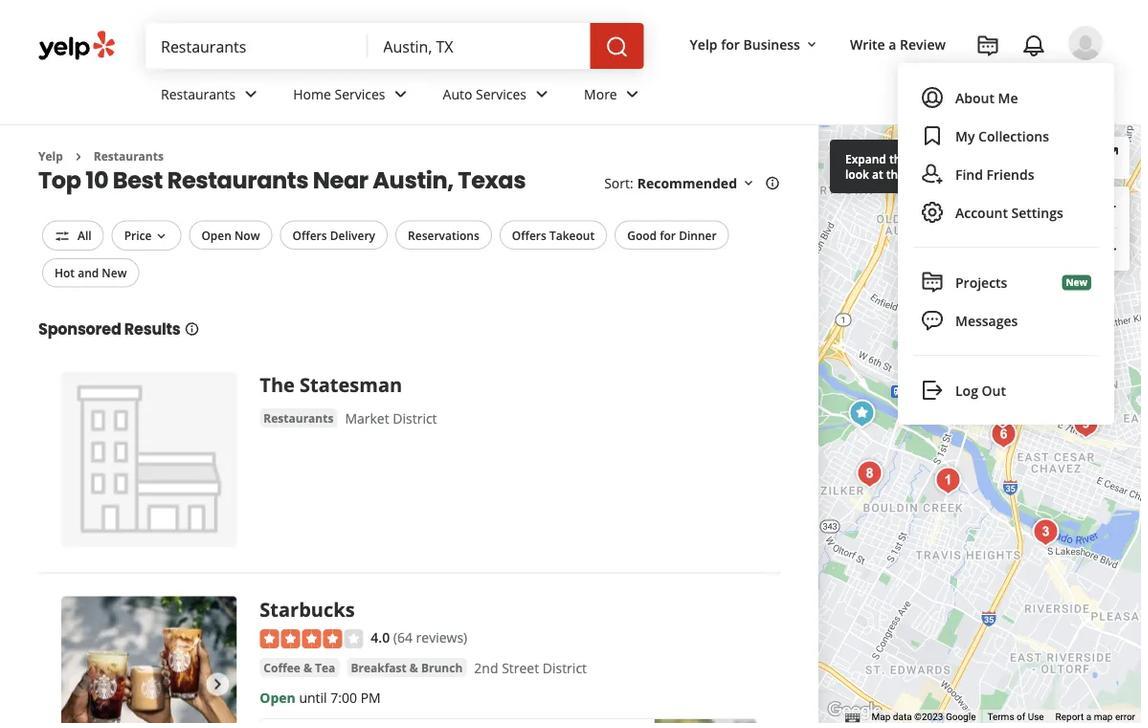Task type: locate. For each thing, give the bounding box(es) containing it.
1 vertical spatial open
[[260, 689, 296, 707]]

new inside button
[[102, 265, 127, 281]]

yelp
[[690, 35, 718, 53], [38, 148, 63, 164]]

moves
[[1027, 149, 1069, 167]]

about
[[956, 89, 995, 107]]

16 chevron down v2 image right business
[[804, 37, 820, 52]]

tea
[[315, 660, 335, 676]]

me
[[998, 89, 1018, 107]]

the
[[260, 372, 295, 398]]

2 services from the left
[[476, 85, 527, 103]]

1 vertical spatial district
[[543, 660, 587, 678]]

all
[[78, 227, 92, 243]]

log out button
[[913, 371, 1099, 410]]

services inside "link"
[[476, 85, 527, 103]]

offers left delivery
[[292, 227, 327, 243]]

a for write
[[889, 35, 897, 53]]

starbucks image
[[937, 382, 975, 420]]

2 horizontal spatial a
[[1086, 712, 1092, 723]]

zoom in image
[[1097, 195, 1120, 218]]

yelp inside 'button'
[[690, 35, 718, 53]]

open for open until 7:00 pm
[[260, 689, 296, 707]]

user actions element
[[675, 24, 1130, 142]]

you.
[[1000, 166, 1024, 182]]

2 horizontal spatial 24 chevron down v2 image
[[530, 83, 553, 106]]

24 collections v2 image
[[921, 124, 944, 147]]

1 horizontal spatial services
[[476, 85, 527, 103]]

24 chevron down v2 image inside auto services "link"
[[530, 83, 553, 106]]

collections
[[979, 127, 1049, 145]]

map for error
[[1094, 712, 1113, 723]]

restaurants up 'open now'
[[167, 164, 308, 196]]

aba - austin image
[[929, 462, 968, 500]]

2 & from the left
[[410, 660, 418, 676]]

close image
[[1047, 146, 1062, 163]]

next image
[[206, 673, 229, 696]]

restaurants link right 16 chevron right v2 icon
[[94, 148, 164, 164]]

a
[[889, 35, 897, 53], [974, 151, 980, 167], [1086, 712, 1092, 723]]

1 vertical spatial yelp
[[38, 148, 63, 164]]

messages link
[[910, 302, 1103, 340]]

the
[[889, 151, 908, 167], [886, 166, 905, 182]]

1 horizontal spatial a
[[974, 151, 980, 167]]

messages
[[956, 312, 1018, 330]]

terms
[[988, 712, 1014, 723]]

24 chevron down v2 image for restaurants
[[240, 83, 263, 106]]

at
[[872, 166, 883, 182]]

get
[[953, 151, 971, 167]]

restaurants link down find text box
[[146, 69, 278, 124]]

none field up home
[[161, 35, 353, 56]]

yelp for business
[[690, 35, 800, 53]]

restaurants button
[[260, 409, 337, 428]]

1 horizontal spatial 24 chevron down v2 image
[[389, 83, 412, 106]]

reviews)
[[416, 629, 467, 647]]

16 chevron down v2 image inside the price popup button
[[154, 229, 169, 244]]

0 vertical spatial district
[[393, 410, 437, 428]]

for inside 'button'
[[721, 35, 740, 53]]

1 horizontal spatial yelp
[[690, 35, 718, 53]]

expand map image
[[1097, 145, 1120, 168]]

to
[[939, 151, 950, 167]]

district right market
[[393, 410, 437, 428]]

account
[[956, 203, 1008, 222]]

yelp for yelp for business
[[690, 35, 718, 53]]

0 horizontal spatial services
[[335, 85, 385, 103]]

use
[[1028, 712, 1044, 723]]

write a review
[[850, 35, 946, 53]]

breakfast
[[351, 660, 407, 676]]

1 vertical spatial a
[[974, 151, 980, 167]]

a right report
[[1086, 712, 1092, 723]]

24 message v2 image
[[921, 309, 944, 332]]

restaurants inside business categories element
[[161, 85, 236, 103]]

filters group
[[38, 221, 733, 288]]

1 none field from the left
[[161, 35, 353, 56]]

0 horizontal spatial for
[[660, 227, 676, 243]]

16 chevron right v2 image
[[71, 149, 86, 165]]

0 horizontal spatial map
[[911, 151, 936, 167]]

1 horizontal spatial open
[[260, 689, 296, 707]]

& left brunch
[[410, 660, 418, 676]]

2nd street district
[[474, 660, 587, 678]]

& left tea on the bottom left of page
[[303, 660, 312, 676]]

auto
[[443, 85, 472, 103]]

0 vertical spatial for
[[721, 35, 740, 53]]

1 horizontal spatial map
[[996, 149, 1024, 167]]

for right good
[[660, 227, 676, 243]]

2 24 chevron down v2 image from the left
[[389, 83, 412, 106]]

0 horizontal spatial &
[[303, 660, 312, 676]]

24 log out v2 image
[[921, 379, 944, 402]]

search
[[932, 149, 975, 167]]

0 horizontal spatial none field
[[161, 35, 353, 56]]

offers delivery
[[292, 227, 375, 243]]

tenten image
[[931, 360, 969, 399]]

0 horizontal spatial open
[[201, 227, 232, 243]]

&
[[303, 660, 312, 676], [410, 660, 418, 676]]

near
[[313, 164, 368, 196]]

restaurants link
[[146, 69, 278, 124], [94, 148, 164, 164], [260, 409, 337, 428]]

coffee & tea link
[[260, 659, 339, 678]]

1 vertical spatial 16 chevron down v2 image
[[154, 229, 169, 244]]

1 horizontal spatial offers
[[512, 227, 547, 243]]

log
[[956, 382, 978, 400]]

16 chevron down v2 image inside yelp for business 'button'
[[804, 37, 820, 52]]

previous image
[[69, 673, 92, 696]]

a right 'get'
[[974, 151, 980, 167]]

24 chevron down v2 image
[[240, 83, 263, 106], [389, 83, 412, 106], [530, 83, 553, 106]]

0 horizontal spatial 24 chevron down v2 image
[[240, 83, 263, 106]]

new
[[102, 265, 127, 281], [1066, 276, 1088, 289]]

16 chevron down v2 image for yelp for business
[[804, 37, 820, 52]]

16 chevron down v2 image for price
[[154, 229, 169, 244]]

4.0
[[371, 629, 390, 647]]

None field
[[161, 35, 353, 56], [383, 35, 575, 56]]

4.0 (64 reviews)
[[371, 629, 467, 647]]

a right write
[[889, 35, 897, 53]]

for inside button
[[660, 227, 676, 243]]

24 project v2 image
[[921, 271, 944, 294]]

2 horizontal spatial map
[[1094, 712, 1113, 723]]

1 horizontal spatial for
[[721, 35, 740, 53]]

yelp left business
[[690, 35, 718, 53]]

0 horizontal spatial a
[[889, 35, 897, 53]]

0 horizontal spatial district
[[393, 410, 437, 428]]

open for open now
[[201, 227, 232, 243]]

red ash image
[[947, 382, 986, 420]]

report a map error link
[[1056, 712, 1136, 723]]

austin,
[[373, 164, 454, 196]]

1 24 chevron down v2 image from the left
[[240, 83, 263, 106]]

map inside expand the map to get a better look at the businesses near you.
[[911, 151, 936, 167]]

restaurants link down the
[[260, 409, 337, 428]]

1 & from the left
[[303, 660, 312, 676]]

1 horizontal spatial none field
[[383, 35, 575, 56]]

brunch
[[421, 660, 463, 676]]

odd duck image
[[851, 455, 889, 494]]

24 chevron down v2 image down find text box
[[240, 83, 263, 106]]

offers delivery button
[[280, 221, 388, 250]]

sort:
[[604, 174, 634, 192]]

©2023
[[914, 712, 944, 723]]

district
[[393, 410, 437, 428], [543, 660, 587, 678]]

& for coffee
[[303, 660, 312, 676]]

restaurants down find text box
[[161, 85, 236, 103]]

1 horizontal spatial 16 chevron down v2 image
[[804, 37, 820, 52]]

open down coffee
[[260, 689, 296, 707]]

1 services from the left
[[335, 85, 385, 103]]

1 vertical spatial for
[[660, 227, 676, 243]]

offers for offers delivery
[[292, 227, 327, 243]]

zoom out image
[[1097, 238, 1120, 261]]

new up messages link
[[1066, 276, 1088, 289]]

error
[[1115, 712, 1136, 723]]

breakfast & brunch button
[[347, 659, 467, 678]]

24 chevron down v2 image right auto services
[[530, 83, 553, 106]]

salty sow image
[[1078, 267, 1116, 305]]

none field up auto services
[[383, 35, 575, 56]]

0 vertical spatial open
[[201, 227, 232, 243]]

1 offers from the left
[[292, 227, 327, 243]]

24 chevron down v2 image left auto
[[389, 83, 412, 106]]

google image
[[823, 699, 887, 724]]

the statesman
[[260, 372, 402, 398]]

None search field
[[146, 23, 648, 69]]

2 offers from the left
[[512, 227, 547, 243]]

of
[[1017, 712, 1026, 723]]

16 chevron down v2 image right price
[[154, 229, 169, 244]]

data
[[893, 712, 912, 723]]

all button
[[42, 221, 104, 251]]

until
[[299, 689, 327, 707]]

expand the map to get a better look at the businesses near you.
[[845, 151, 1024, 182]]

breakfast & brunch
[[351, 660, 463, 676]]

anthem image
[[985, 416, 1023, 454]]

district right the street
[[543, 660, 587, 678]]

0 vertical spatial yelp
[[690, 35, 718, 53]]

0 horizontal spatial 16 chevron down v2 image
[[154, 229, 169, 244]]

2 none field from the left
[[383, 35, 575, 56]]

services for home services
[[335, 85, 385, 103]]

reservations
[[408, 227, 479, 243]]

map for moves
[[996, 149, 1024, 167]]

3 24 chevron down v2 image from the left
[[530, 83, 553, 106]]

home services link
[[278, 69, 428, 124]]

moonshine patio bar & grill image
[[984, 395, 1022, 433]]

group
[[1088, 187, 1130, 271]]

for
[[721, 35, 740, 53], [660, 227, 676, 243]]

offers takeout button
[[500, 221, 607, 250]]

yelp left 16 chevron right v2 icon
[[38, 148, 63, 164]]

find friends link
[[913, 155, 1099, 193]]

open inside open now button
[[201, 227, 232, 243]]

0 horizontal spatial new
[[102, 265, 127, 281]]

0 horizontal spatial yelp
[[38, 148, 63, 164]]

new right and
[[102, 265, 127, 281]]

0 vertical spatial 16 chevron down v2 image
[[804, 37, 820, 52]]

0 vertical spatial a
[[889, 35, 897, 53]]

open left now
[[201, 227, 232, 243]]

1 horizontal spatial &
[[410, 660, 418, 676]]

home
[[293, 85, 331, 103]]

for left business
[[721, 35, 740, 53]]

restaurants down the
[[264, 410, 334, 426]]

good for dinner
[[627, 227, 717, 243]]

open
[[201, 227, 232, 243], [260, 689, 296, 707]]

offers
[[292, 227, 327, 243], [512, 227, 547, 243]]

0 horizontal spatial offers
[[292, 227, 327, 243]]

2 vertical spatial a
[[1086, 712, 1092, 723]]

map
[[996, 149, 1024, 167], [911, 151, 936, 167], [1094, 712, 1113, 723]]

16 chevron down v2 image
[[804, 37, 820, 52], [154, 229, 169, 244]]

services right home
[[335, 85, 385, 103]]

a inside expand the map to get a better look at the businesses near you.
[[974, 151, 980, 167]]

a for report
[[1086, 712, 1092, 723]]

services right auto
[[476, 85, 527, 103]]

10
[[85, 164, 108, 196]]

Find text field
[[161, 35, 353, 56]]

1 horizontal spatial district
[[543, 660, 587, 678]]

24 chevron down v2 image inside home services link
[[389, 83, 412, 106]]

offers left takeout at the top of the page
[[512, 227, 547, 243]]



Task type: describe. For each thing, give the bounding box(es) containing it.
map data ©2023 google
[[872, 712, 976, 723]]

businesses
[[908, 166, 968, 182]]

24 settings v2 image
[[921, 201, 944, 224]]

the statesman image
[[918, 353, 956, 391]]

statesman
[[300, 372, 402, 398]]

delivery
[[330, 227, 375, 243]]

services for auto services
[[476, 85, 527, 103]]

offers takeout
[[512, 227, 595, 243]]

takeout
[[550, 227, 595, 243]]

for for yelp
[[721, 35, 740, 53]]

chuy's image
[[843, 395, 881, 433]]

hot and new
[[55, 265, 127, 281]]

hot
[[55, 265, 75, 281]]

coffee
[[264, 660, 301, 676]]

24 chevron down v2 image for home services
[[389, 83, 412, 106]]

sponsored results
[[38, 319, 180, 340]]

hot and new button
[[42, 258, 139, 288]]

map for to
[[911, 151, 936, 167]]

about me link
[[910, 79, 1103, 117]]

good for dinner button
[[615, 221, 729, 250]]

more
[[584, 85, 617, 103]]

offers for offers takeout
[[512, 227, 547, 243]]

about me
[[956, 89, 1018, 107]]

log out
[[956, 382, 1006, 400]]

map
[[872, 712, 891, 723]]

starbucks link
[[260, 597, 355, 623]]

friends
[[987, 165, 1035, 183]]

report a map error
[[1056, 712, 1136, 723]]

for for good
[[660, 227, 676, 243]]

16 info v2 image
[[765, 176, 780, 191]]

& for breakfast
[[410, 660, 418, 676]]

expand
[[845, 151, 886, 167]]

google
[[946, 712, 976, 723]]

notifications image
[[1023, 34, 1046, 57]]

keyboard shortcuts image
[[845, 714, 860, 723]]

find friends
[[956, 165, 1035, 183]]

24 chevron down v2 image for auto services
[[530, 83, 553, 106]]

0 vertical spatial restaurants link
[[146, 69, 278, 124]]

projects image
[[977, 34, 1000, 57]]

write
[[850, 35, 885, 53]]

settings
[[1012, 203, 1064, 222]]

better
[[983, 151, 1018, 167]]

market
[[345, 410, 389, 428]]

yelp for yelp link
[[38, 148, 63, 164]]

7:00
[[331, 689, 357, 707]]

Near text field
[[383, 35, 575, 56]]

texas
[[458, 164, 526, 196]]

my collections
[[956, 127, 1049, 145]]

24 profile v2 image
[[921, 86, 944, 109]]

1 vertical spatial restaurants link
[[94, 148, 164, 164]]

terms of use link
[[988, 712, 1044, 723]]

projects
[[956, 273, 1008, 292]]

coffee & tea button
[[260, 659, 339, 678]]

breakfast & brunch link
[[347, 659, 467, 678]]

1 horizontal spatial new
[[1066, 276, 1088, 289]]

search as map moves
[[932, 149, 1069, 167]]

none field near
[[383, 35, 575, 56]]

none field find
[[161, 35, 353, 56]]

open now
[[201, 227, 260, 243]]

review
[[900, 35, 946, 53]]

24 add friend v2 image
[[921, 163, 944, 186]]

business
[[743, 35, 800, 53]]

top 10 best restaurants near austin, texas
[[38, 164, 526, 196]]

restaurants inside restaurants button
[[264, 410, 334, 426]]

2 vertical spatial restaurants link
[[260, 409, 337, 428]]

and
[[78, 265, 99, 281]]

ruby a. image
[[1069, 26, 1103, 60]]

24 chevron down v2 image
[[621, 83, 644, 106]]

market district
[[345, 410, 437, 428]]

account settings
[[956, 203, 1064, 222]]

qi austin image
[[904, 351, 943, 389]]

street
[[502, 660, 539, 678]]

yelp for business button
[[682, 27, 827, 61]]

coffee & tea
[[264, 660, 335, 676]]

business categories element
[[146, 69, 1103, 124]]

dinner
[[679, 227, 717, 243]]

sponsored
[[38, 319, 121, 340]]

price
[[124, 227, 152, 243]]

my
[[956, 127, 975, 145]]

starbucks
[[260, 597, 355, 623]]

write a review link
[[843, 27, 954, 61]]

look
[[845, 166, 869, 182]]

terms of use
[[988, 712, 1044, 723]]

map region
[[779, 0, 1141, 724]]

16 filter v2 image
[[55, 229, 70, 244]]

restaurants right 16 chevron right v2 icon
[[94, 148, 164, 164]]

1618 asian fusion image
[[1027, 514, 1065, 552]]

as
[[978, 149, 992, 167]]

home services
[[293, 85, 385, 103]]

expand the map to get a better look at the businesses near you. tooltip
[[830, 140, 1069, 193]]

price button
[[112, 221, 181, 251]]

find
[[956, 165, 983, 183]]

best
[[113, 164, 163, 196]]

16 chevron down v2 image
[[741, 176, 756, 191]]

account settings link
[[913, 193, 1099, 232]]

more link
[[569, 69, 659, 124]]

recommended
[[637, 174, 737, 192]]

search image
[[606, 36, 629, 58]]

4 star rating image
[[260, 630, 363, 649]]

now
[[235, 227, 260, 243]]

slideshow element
[[61, 597, 237, 724]]

suerte image
[[1067, 405, 1105, 444]]

16 info v2 image
[[184, 321, 200, 337]]

near
[[971, 166, 997, 182]]

out
[[982, 382, 1006, 400]]

(64
[[393, 629, 413, 647]]

the statesman link
[[260, 372, 402, 398]]



Task type: vqa. For each thing, say whether or not it's contained in the screenshot.
right "&"
yes



